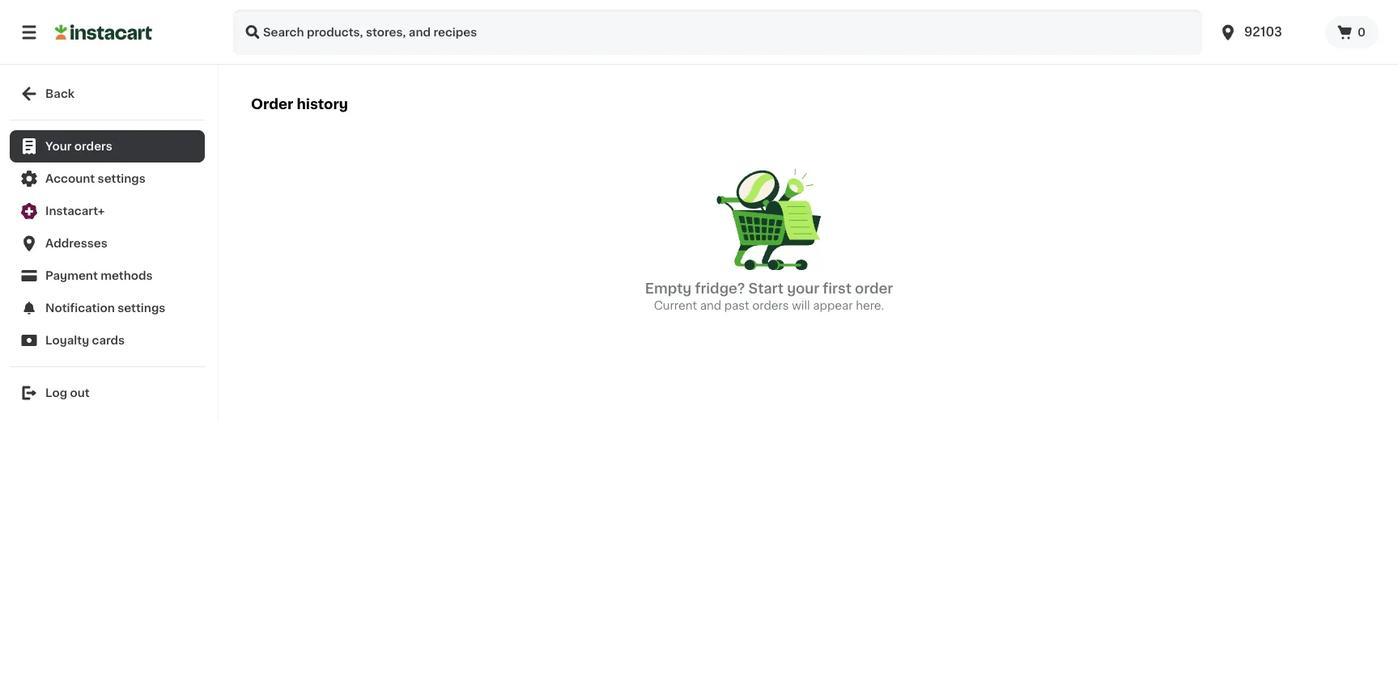 Task type: locate. For each thing, give the bounding box(es) containing it.
notification
[[45, 303, 115, 314]]

methods
[[101, 270, 153, 282]]

log out link
[[10, 377, 205, 410]]

instacart logo image
[[55, 23, 152, 42]]

92103
[[1244, 26, 1282, 38]]

and
[[700, 301, 721, 312]]

notification settings
[[45, 303, 165, 314]]

0 vertical spatial settings
[[98, 173, 146, 185]]

empty fridge? start your first order current and past orders will appear here.
[[645, 282, 893, 312]]

payment methods
[[45, 270, 153, 282]]

0 vertical spatial orders
[[74, 141, 112, 152]]

your orders
[[45, 141, 112, 152]]

settings down methods in the left top of the page
[[118, 303, 165, 314]]

settings
[[98, 173, 146, 185], [118, 303, 165, 314]]

order
[[855, 282, 893, 296]]

1 vertical spatial settings
[[118, 303, 165, 314]]

0 button
[[1325, 16, 1379, 49]]

notification settings link
[[10, 292, 205, 325]]

orders
[[74, 141, 112, 152], [752, 301, 789, 312]]

history
[[297, 98, 348, 111]]

None search field
[[233, 10, 1202, 55]]

your
[[787, 282, 819, 296]]

will
[[792, 301, 810, 312]]

Search field
[[233, 10, 1202, 55]]

past
[[724, 301, 749, 312]]

first
[[823, 282, 852, 296]]

orders down start
[[752, 301, 789, 312]]

1 horizontal spatial orders
[[752, 301, 789, 312]]

settings down the your orders link
[[98, 173, 146, 185]]

orders up account settings
[[74, 141, 112, 152]]

92103 button
[[1209, 10, 1325, 55]]

addresses
[[45, 238, 107, 249]]

log out
[[45, 388, 90, 399]]

settings for account settings
[[98, 173, 146, 185]]

1 vertical spatial orders
[[752, 301, 789, 312]]



Task type: describe. For each thing, give the bounding box(es) containing it.
order history
[[251, 98, 348, 111]]

here.
[[856, 301, 884, 312]]

loyalty cards
[[45, 335, 125, 347]]

your orders link
[[10, 130, 205, 163]]

appear
[[813, 301, 853, 312]]

cards
[[92, 335, 125, 347]]

empty
[[645, 282, 692, 296]]

loyalty
[[45, 335, 89, 347]]

payment
[[45, 270, 98, 282]]

orders inside empty fridge? start your first order current and past orders will appear here.
[[752, 301, 789, 312]]

loyalty cards link
[[10, 325, 205, 357]]

your
[[45, 141, 72, 152]]

0
[[1358, 27, 1366, 38]]

order
[[251, 98, 293, 111]]

log
[[45, 388, 67, 399]]

0 horizontal spatial orders
[[74, 141, 112, 152]]

out
[[70, 388, 90, 399]]

settings for notification settings
[[118, 303, 165, 314]]

92103 button
[[1219, 10, 1316, 55]]

payment methods link
[[10, 260, 205, 292]]

instacart+
[[45, 206, 105, 217]]

instacart+ link
[[10, 195, 205, 228]]

fridge?
[[695, 282, 745, 296]]

account settings link
[[10, 163, 205, 195]]

addresses link
[[10, 228, 205, 260]]

account settings
[[45, 173, 146, 185]]

account
[[45, 173, 95, 185]]

current
[[654, 301, 697, 312]]

back link
[[10, 78, 205, 110]]

start
[[749, 282, 784, 296]]

back
[[45, 88, 75, 100]]



Task type: vqa. For each thing, say whether or not it's contained in the screenshot.
Notification settings
yes



